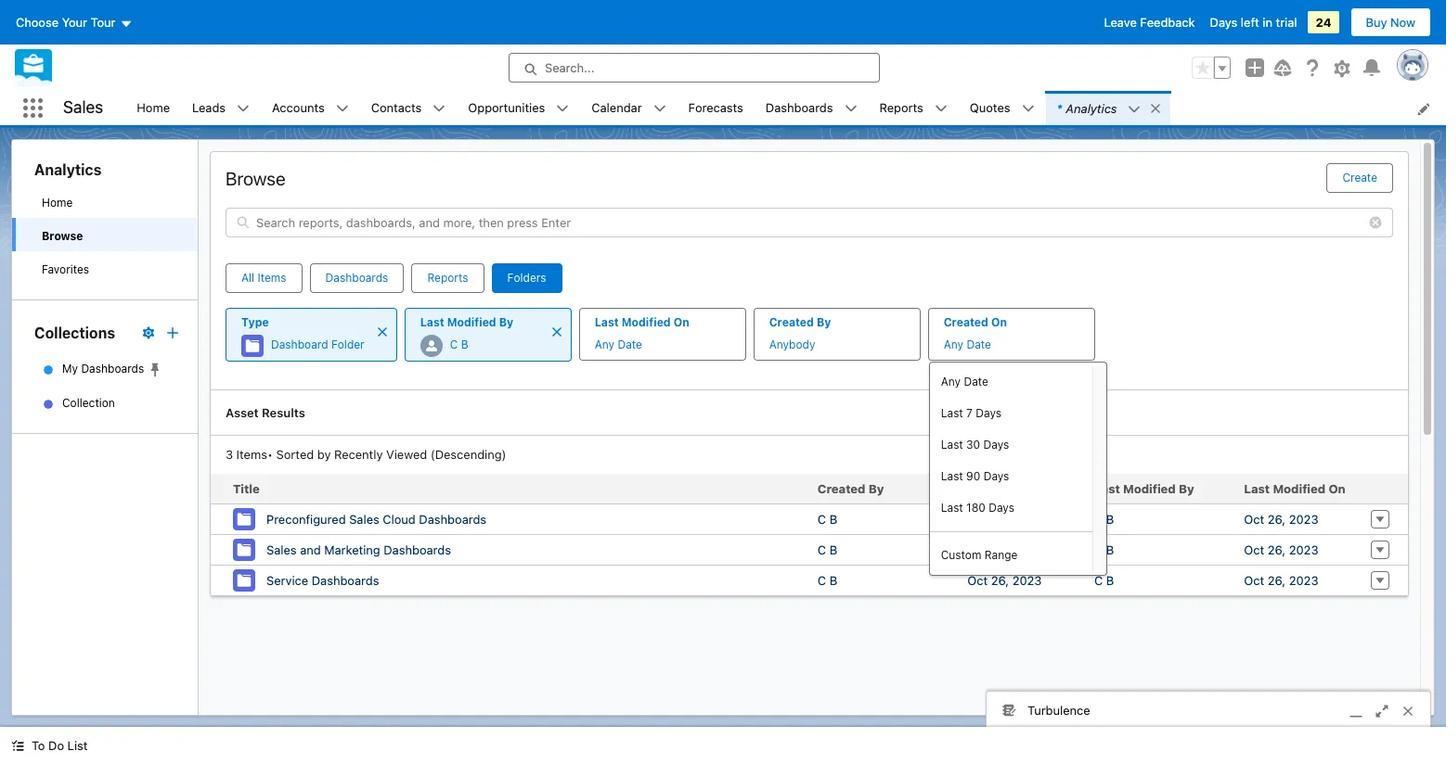 Task type: locate. For each thing, give the bounding box(es) containing it.
text default image for quotes
[[1022, 102, 1035, 115]]

text default image for contacts
[[433, 102, 446, 115]]

text default image inside reports list item
[[935, 102, 948, 115]]

calendar list item
[[581, 91, 677, 125]]

24
[[1316, 15, 1332, 30]]

text default image
[[336, 102, 349, 115], [433, 102, 446, 115], [653, 102, 666, 115]]

text default image inside accounts list item
[[336, 102, 349, 115]]

1 horizontal spatial text default image
[[433, 102, 446, 115]]

list
[[126, 91, 1446, 125]]

turbulence
[[1028, 703, 1090, 718]]

feedback
[[1140, 15, 1195, 30]]

to
[[32, 739, 45, 754]]

choose your tour
[[16, 15, 116, 30]]

trial
[[1276, 15, 1297, 30]]

2 text default image from the left
[[433, 102, 446, 115]]

do
[[48, 739, 64, 754]]

leads link
[[181, 91, 237, 125]]

*
[[1057, 101, 1062, 116]]

quotes
[[970, 100, 1011, 115]]

buy
[[1366, 15, 1387, 30]]

text default image for calendar
[[653, 102, 666, 115]]

in
[[1263, 15, 1273, 30]]

0 horizontal spatial text default image
[[336, 102, 349, 115]]

text default image inside opportunities list item
[[556, 102, 569, 115]]

2 horizontal spatial text default image
[[653, 102, 666, 115]]

now
[[1391, 15, 1416, 30]]

* analytics
[[1057, 101, 1117, 116]]

list item
[[1046, 91, 1171, 125]]

text default image inside leads list item
[[237, 102, 250, 115]]

text default image right accounts
[[336, 102, 349, 115]]

reports list item
[[869, 91, 959, 125]]

text default image inside calendar list item
[[653, 102, 666, 115]]

quotes list item
[[959, 91, 1046, 125]]

days
[[1210, 15, 1238, 30]]

choose
[[16, 15, 59, 30]]

dashboards
[[766, 100, 833, 115]]

calendar link
[[581, 91, 653, 125]]

choose your tour button
[[15, 7, 133, 37]]

text default image
[[1150, 102, 1163, 115], [237, 102, 250, 115], [556, 102, 569, 115], [844, 102, 857, 115], [935, 102, 948, 115], [1022, 102, 1035, 115], [1128, 103, 1141, 116], [11, 740, 24, 753]]

to do list button
[[0, 728, 99, 765]]

accounts list item
[[261, 91, 360, 125]]

buy now
[[1366, 15, 1416, 30]]

list item containing *
[[1046, 91, 1171, 125]]

text default image for opportunities
[[556, 102, 569, 115]]

3 text default image from the left
[[653, 102, 666, 115]]

contacts list item
[[360, 91, 457, 125]]

group
[[1192, 57, 1231, 79]]

leave feedback
[[1104, 15, 1195, 30]]

text default image inside to do list button
[[11, 740, 24, 753]]

sales
[[63, 98, 103, 117]]

text default image inside contacts list item
[[433, 102, 446, 115]]

leave feedback link
[[1104, 15, 1195, 30]]

contacts
[[371, 100, 422, 115]]

text default image for dashboards
[[844, 102, 857, 115]]

analytics
[[1066, 101, 1117, 116]]

buy now button
[[1350, 7, 1432, 37]]

reports link
[[869, 91, 935, 125]]

text default image right calendar
[[653, 102, 666, 115]]

1 text default image from the left
[[336, 102, 349, 115]]

text default image inside quotes list item
[[1022, 102, 1035, 115]]

text default image right contacts on the top of page
[[433, 102, 446, 115]]

text default image inside 'dashboards' list item
[[844, 102, 857, 115]]

text default image for leads
[[237, 102, 250, 115]]



Task type: vqa. For each thing, say whether or not it's contained in the screenshot.
text default icon in the Calendar list item
yes



Task type: describe. For each thing, give the bounding box(es) containing it.
text default image for reports
[[935, 102, 948, 115]]

contacts link
[[360, 91, 433, 125]]

text default image for accounts
[[336, 102, 349, 115]]

to do list
[[32, 739, 88, 754]]

home
[[137, 100, 170, 115]]

leave
[[1104, 15, 1137, 30]]

quotes link
[[959, 91, 1022, 125]]

reports
[[880, 100, 924, 115]]

calendar
[[592, 100, 642, 115]]

opportunities list item
[[457, 91, 581, 125]]

list
[[67, 739, 88, 754]]

search... button
[[509, 53, 880, 83]]

search...
[[545, 60, 595, 75]]

forecasts link
[[677, 91, 755, 125]]

your
[[62, 15, 87, 30]]

list containing home
[[126, 91, 1446, 125]]

accounts link
[[261, 91, 336, 125]]

dashboards link
[[755, 91, 844, 125]]

opportunities link
[[457, 91, 556, 125]]

leads
[[192, 100, 226, 115]]

leads list item
[[181, 91, 261, 125]]

home link
[[126, 91, 181, 125]]

accounts
[[272, 100, 325, 115]]

opportunities
[[468, 100, 545, 115]]

days left in trial
[[1210, 15, 1297, 30]]

text default image for *
[[1128, 103, 1141, 116]]

forecasts
[[688, 100, 743, 115]]

dashboards list item
[[755, 91, 869, 125]]

tour
[[91, 15, 116, 30]]

left
[[1241, 15, 1260, 30]]



